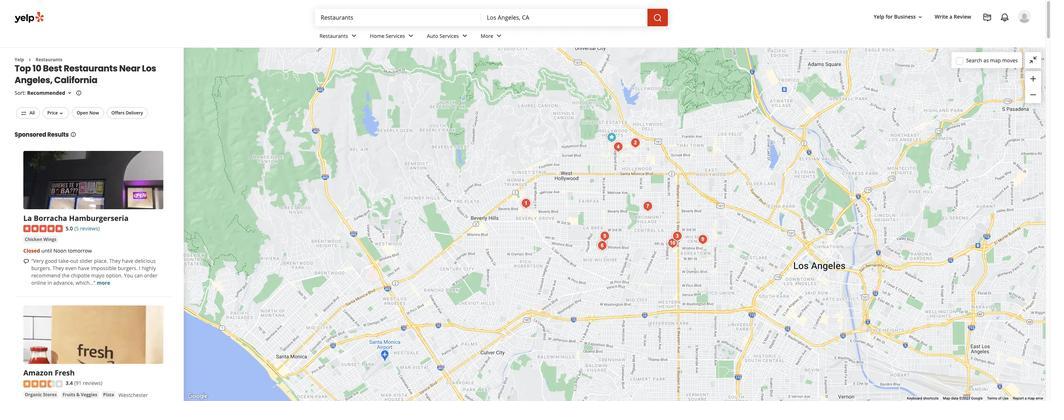 Task type: vqa. For each thing, say whether or not it's contained in the screenshot.
Restaurants to the right
yes



Task type: locate. For each thing, give the bounding box(es) containing it.
veggies
[[81, 392, 97, 398]]

zoom in image
[[1029, 74, 1038, 83]]

fresh
[[55, 368, 75, 378]]

0 horizontal spatial have
[[78, 265, 89, 272]]

yelp inside "yelp for business" button
[[874, 13, 884, 20]]

they
[[109, 258, 121, 265], [53, 265, 64, 272]]

la
[[23, 213, 32, 223]]

16 chevron down v2 image for price
[[58, 110, 64, 116]]

a for write
[[950, 13, 953, 20]]

None field
[[321, 13, 475, 22], [487, 13, 642, 22]]

filters group
[[15, 107, 149, 119]]

open
[[77, 110, 88, 116]]

sponsored
[[15, 130, 46, 139]]

24 chevron down v2 image inside more link
[[495, 32, 504, 40]]

16 chevron down v2 image inside recommended dropdown button
[[67, 90, 73, 96]]

burgers. up you
[[118, 265, 138, 272]]

16 info v2 image down california
[[76, 90, 82, 96]]

0 horizontal spatial burgers.
[[31, 265, 51, 272]]

take-
[[58, 258, 70, 265]]

services right home
[[386, 32, 405, 39]]

recommend
[[31, 272, 60, 279]]

10
[[33, 62, 41, 75]]

16 chevron down v2 image for recommended
[[67, 90, 73, 96]]

yelp
[[874, 13, 884, 20], [15, 57, 24, 63]]

0 horizontal spatial a
[[950, 13, 953, 20]]

24 chevron down v2 image inside home services 'link'
[[407, 32, 415, 40]]

1 vertical spatial map
[[1028, 396, 1035, 400]]

reviews) up veggies
[[83, 380, 102, 387]]

16 filter v2 image
[[21, 110, 27, 116]]

16 info v2 image
[[76, 90, 82, 96], [70, 132, 76, 137]]

group
[[1025, 71, 1041, 103]]

16 chevron down v2 image
[[917, 14, 923, 20], [67, 90, 73, 96], [58, 110, 64, 116]]

0 horizontal spatial yelp
[[15, 57, 24, 63]]

5 star rating image
[[23, 225, 63, 232]]

1 horizontal spatial map
[[1028, 396, 1035, 400]]

24 chevron down v2 image right the more
[[495, 32, 504, 40]]

california
[[54, 74, 97, 86]]

even
[[65, 265, 77, 272]]

met him at a bar image
[[595, 238, 610, 253]]

home services
[[370, 32, 405, 39]]

16 chevron down v2 image inside "yelp for business" button
[[917, 14, 923, 20]]

reviews)
[[80, 225, 100, 232], [83, 380, 102, 387]]

0 vertical spatial 16 chevron down v2 image
[[917, 14, 923, 20]]

restaurants link
[[314, 26, 364, 47], [36, 57, 62, 63]]

16 info v2 image right the results
[[70, 132, 76, 137]]

3 24 chevron down v2 image from the left
[[460, 32, 469, 40]]

0 horizontal spatial restaurants link
[[36, 57, 62, 63]]

burgers. down "very
[[31, 265, 51, 272]]

map
[[990, 57, 1001, 64], [1028, 396, 1035, 400]]

1 horizontal spatial restaurants
[[64, 62, 117, 75]]

data
[[951, 396, 958, 400]]

1 services from the left
[[386, 32, 405, 39]]

0 horizontal spatial none field
[[321, 13, 475, 22]]

24 chevron down v2 image right auto services
[[460, 32, 469, 40]]

restaurants
[[320, 32, 348, 39], [36, 57, 62, 63], [64, 62, 117, 75]]

1 none field from the left
[[321, 13, 475, 22]]

None search field
[[315, 9, 669, 26]]

pizza link
[[102, 391, 116, 398]]

none field near
[[487, 13, 642, 22]]

delicious
[[135, 258, 156, 265]]

advance,
[[53, 279, 74, 286]]

map left error
[[1028, 396, 1035, 400]]

map for moves
[[990, 57, 1001, 64]]

terms of use link
[[987, 396, 1009, 400]]

la borracha hamburgerseria
[[23, 213, 129, 223]]

report a map error
[[1013, 396, 1044, 400]]

24 chevron down v2 image left auto
[[407, 32, 415, 40]]

1 24 chevron down v2 image from the left
[[350, 32, 358, 40]]

1 vertical spatial they
[[53, 265, 64, 272]]

westchester
[[118, 392, 148, 398]]

in
[[47, 279, 52, 286]]

1 horizontal spatial yelp
[[874, 13, 884, 20]]

search image
[[653, 13, 662, 22]]

1 horizontal spatial none field
[[487, 13, 642, 22]]

0 horizontal spatial services
[[386, 32, 405, 39]]

Find text field
[[321, 13, 475, 22]]

Near text field
[[487, 13, 642, 22]]

4 24 chevron down v2 image from the left
[[495, 32, 504, 40]]

they down the take-
[[53, 265, 64, 272]]

reviews) right (5
[[80, 225, 100, 232]]

business categories element
[[314, 26, 1031, 47]]

organic
[[25, 392, 42, 398]]

yelp left 16 chevron right v2 image
[[15, 57, 24, 63]]

0 horizontal spatial 16 chevron down v2 image
[[58, 110, 64, 116]]

map region
[[136, 0, 1051, 401]]

review
[[954, 13, 971, 20]]

you
[[124, 272, 133, 279]]

0 vertical spatial yelp
[[874, 13, 884, 20]]

write
[[935, 13, 948, 20]]

amazon
[[23, 368, 53, 378]]

1 vertical spatial yelp
[[15, 57, 24, 63]]

of
[[998, 396, 1002, 400]]

0 horizontal spatial map
[[990, 57, 1001, 64]]

near
[[119, 62, 140, 75]]

16 chevron down v2 image right price
[[58, 110, 64, 116]]

a right 'write'
[[950, 13, 953, 20]]

slider
[[80, 258, 93, 265]]

2 burgers. from the left
[[118, 265, 138, 272]]

wings
[[43, 236, 56, 243]]

2 vertical spatial 16 chevron down v2 image
[[58, 110, 64, 116]]

option.
[[106, 272, 123, 279]]

2 none field from the left
[[487, 13, 642, 22]]

1 horizontal spatial 16 chevron down v2 image
[[67, 90, 73, 96]]

collapse map image
[[1029, 55, 1038, 64]]

report
[[1013, 396, 1024, 400]]

0 vertical spatial a
[[950, 13, 953, 20]]

(5 reviews)
[[74, 225, 100, 232]]

24 chevron down v2 image
[[350, 32, 358, 40], [407, 32, 415, 40], [460, 32, 469, 40], [495, 32, 504, 40]]

running goose image
[[628, 135, 643, 150]]

shortcuts
[[923, 396, 939, 400]]

price
[[47, 110, 58, 116]]

2 horizontal spatial restaurants
[[320, 32, 348, 39]]

0 vertical spatial map
[[990, 57, 1001, 64]]

1 horizontal spatial they
[[109, 258, 121, 265]]

organic stores
[[25, 392, 57, 398]]

map right as
[[990, 57, 1001, 64]]

chipotle
[[71, 272, 90, 279]]

offers delivery
[[111, 110, 143, 116]]

closed
[[23, 247, 40, 254]]

hangari kalguksu image
[[696, 232, 710, 247]]

24 chevron down v2 image for auto services
[[460, 32, 469, 40]]

auto services
[[427, 32, 459, 39]]

map data ©2023 google
[[943, 396, 983, 400]]

error
[[1036, 396, 1044, 400]]

1 horizontal spatial have
[[122, 258, 133, 265]]

los
[[142, 62, 156, 75]]

24 chevron down v2 image left home
[[350, 32, 358, 40]]

1 horizontal spatial restaurants link
[[314, 26, 364, 47]]

0 vertical spatial reviews)
[[80, 225, 100, 232]]

1 vertical spatial 16 chevron down v2 image
[[67, 90, 73, 96]]

services inside 'link'
[[386, 32, 405, 39]]

(5 reviews) link
[[74, 224, 100, 232]]

maria w. image
[[1018, 10, 1031, 23]]

restaurants inside business categories element
[[320, 32, 348, 39]]

yelp left the for
[[874, 13, 884, 20]]

1 vertical spatial have
[[78, 265, 89, 272]]

home
[[370, 32, 384, 39]]

24 chevron down v2 image inside "restaurants" link
[[350, 32, 358, 40]]

they up impossible
[[109, 258, 121, 265]]

2 24 chevron down v2 image from the left
[[407, 32, 415, 40]]

(5
[[74, 225, 79, 232]]

granville image
[[519, 196, 533, 211]]

results
[[47, 130, 69, 139]]

restaurants inside top 10 best restaurants near los angeles, california
[[64, 62, 117, 75]]

have down slider
[[78, 265, 89, 272]]

as
[[984, 57, 989, 64]]

24 chevron down v2 image inside auto services link
[[460, 32, 469, 40]]

0 vertical spatial 16 info v2 image
[[76, 90, 82, 96]]

haneuem image
[[670, 229, 685, 243]]

a inside write a review "link"
[[950, 13, 953, 20]]

24 chevron down v2 image for restaurants
[[350, 32, 358, 40]]

a right the report
[[1025, 396, 1027, 400]]

have up you
[[122, 258, 133, 265]]

1 horizontal spatial burgers.
[[118, 265, 138, 272]]

organic stores link
[[23, 391, 58, 398]]

1 horizontal spatial a
[[1025, 396, 1027, 400]]

yelp for business button
[[871, 10, 926, 24]]

3.4
[[66, 380, 73, 387]]

1 vertical spatial a
[[1025, 396, 1027, 400]]

services
[[386, 32, 405, 39], [440, 32, 459, 39]]

l'antica pizzeria da michele image
[[611, 139, 626, 154]]

burgers.
[[31, 265, 51, 272], [118, 265, 138, 272]]

notifications image
[[1001, 13, 1009, 22]]

fruits
[[63, 392, 75, 398]]

moves
[[1002, 57, 1018, 64]]

2 horizontal spatial 16 chevron down v2 image
[[917, 14, 923, 20]]

services right auto
[[440, 32, 459, 39]]

16 chevron down v2 image right "business"
[[917, 14, 923, 20]]

yelp for business
[[874, 13, 916, 20]]

2 services from the left
[[440, 32, 459, 39]]

16 chevron down v2 image for yelp for business
[[917, 14, 923, 20]]

1 horizontal spatial services
[[440, 32, 459, 39]]

16 chevron down v2 image down california
[[67, 90, 73, 96]]

met her at a bar image
[[595, 238, 610, 253]]

16 chevron down v2 image inside the price dropdown button
[[58, 110, 64, 116]]

top
[[15, 62, 31, 75]]

&
[[76, 392, 80, 398]]

stores
[[43, 392, 57, 398]]

©2023
[[959, 396, 970, 400]]



Task type: describe. For each thing, give the bounding box(es) containing it.
noon
[[53, 247, 67, 254]]

yelp for yelp link
[[15, 57, 24, 63]]

the
[[62, 272, 70, 279]]

3.4 star rating image
[[23, 380, 63, 388]]

services for home services
[[386, 32, 405, 39]]

pizza
[[103, 392, 114, 398]]

tomorrow
[[68, 247, 92, 254]]

la borracha hamburgerseria link
[[23, 213, 129, 223]]

search as map moves
[[966, 57, 1018, 64]]

24 chevron down v2 image for more
[[495, 32, 504, 40]]

sort:
[[15, 89, 26, 96]]

open now
[[77, 110, 99, 116]]

organic stores button
[[23, 391, 58, 398]]

write a review link
[[932, 10, 974, 24]]

keyboard shortcuts button
[[907, 396, 939, 401]]

impossible
[[91, 265, 116, 272]]

5.0
[[66, 225, 73, 232]]

map for error
[[1028, 396, 1035, 400]]

zoom out image
[[1029, 91, 1038, 99]]

24 chevron down v2 image for home services
[[407, 32, 415, 40]]

use
[[1003, 396, 1009, 400]]

report a map error link
[[1013, 396, 1044, 400]]

recommended
[[27, 89, 65, 96]]

until
[[41, 247, 52, 254]]

0 horizontal spatial restaurants
[[36, 57, 62, 63]]

(91
[[74, 380, 82, 387]]

user actions element
[[868, 9, 1041, 54]]

1 vertical spatial reviews)
[[83, 380, 102, 387]]

for
[[886, 13, 893, 20]]

burnin' shell image
[[665, 236, 680, 250]]

offers
[[111, 110, 125, 116]]

1 vertical spatial restaurants link
[[36, 57, 62, 63]]

open now button
[[72, 107, 104, 119]]

amazon fresh
[[23, 368, 75, 378]]

"very good take-out slider place. they have delicious burgers. they even have impossible burgers. i highly recommend the chipotle mayo option. you can order online in advance, which…"
[[31, 258, 157, 286]]

home services link
[[364, 26, 421, 47]]

business
[[894, 13, 916, 20]]

online
[[31, 279, 46, 286]]

more
[[97, 279, 110, 286]]

16 chevron right v2 image
[[27, 57, 33, 63]]

auto
[[427, 32, 438, 39]]

chicken wings link
[[23, 236, 58, 243]]

16 speech v2 image
[[23, 259, 29, 264]]

great white image
[[641, 199, 655, 213]]

1 burgers. from the left
[[31, 265, 51, 272]]

0 vertical spatial they
[[109, 258, 121, 265]]

which…"
[[76, 279, 95, 286]]

projects image
[[983, 13, 992, 22]]

keyboard shortcuts
[[907, 396, 939, 400]]

none field "find"
[[321, 13, 475, 22]]

a for report
[[1025, 396, 1027, 400]]

i
[[139, 265, 140, 272]]

auto services link
[[421, 26, 475, 47]]

hard rock cafe image
[[605, 130, 619, 145]]

more link
[[475, 26, 509, 47]]

out
[[70, 258, 78, 265]]

terms
[[987, 396, 997, 400]]

pizza button
[[102, 391, 116, 398]]

recommended button
[[27, 89, 73, 96]]

order
[[144, 272, 157, 279]]

0 vertical spatial restaurants link
[[314, 26, 364, 47]]

fruits & veggies button
[[61, 391, 99, 398]]

price button
[[43, 107, 69, 119]]

1 vertical spatial 16 info v2 image
[[70, 132, 76, 137]]

chicken wings button
[[23, 236, 58, 243]]

keyboard
[[907, 396, 922, 400]]

offers delivery button
[[107, 107, 148, 119]]

hamburgerseria
[[69, 213, 129, 223]]

0 vertical spatial have
[[122, 258, 133, 265]]

0 horizontal spatial they
[[53, 265, 64, 272]]

yelp link
[[15, 57, 24, 63]]

yelp for yelp for business
[[874, 13, 884, 20]]

all button
[[16, 107, 40, 119]]

5.0 link
[[66, 224, 73, 232]]

place.
[[94, 258, 108, 265]]

all
[[30, 110, 35, 116]]

google
[[971, 396, 983, 400]]

services for auto services
[[440, 32, 459, 39]]

mayo
[[91, 272, 104, 279]]

google image
[[186, 392, 210, 401]]

amazon fresh link
[[23, 368, 75, 378]]

good
[[45, 258, 57, 265]]

search
[[966, 57, 982, 64]]

now
[[89, 110, 99, 116]]

map
[[943, 396, 950, 400]]

republique image
[[598, 229, 612, 243]]

sponsored results
[[15, 130, 69, 139]]

borracha
[[34, 213, 67, 223]]

closed until noon tomorrow
[[23, 247, 92, 254]]

chicken wings
[[25, 236, 56, 243]]

more link
[[97, 279, 110, 286]]

"very
[[31, 258, 44, 265]]

fruits & veggies link
[[61, 391, 99, 398]]

top 10 best restaurants near los angeles, california
[[15, 62, 156, 86]]



